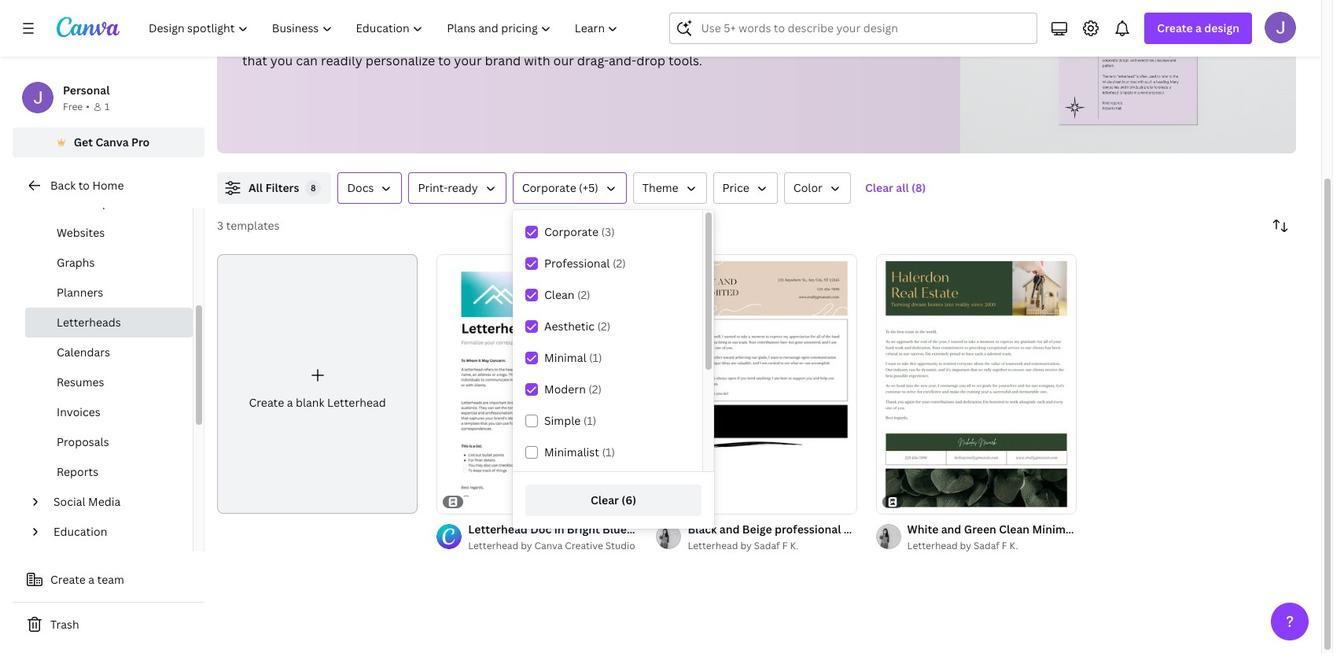 Task type: vqa. For each thing, say whether or not it's contained in the screenshot.


Task type: describe. For each thing, give the bounding box(es) containing it.
personal
[[63, 83, 110, 98]]

1 vertical spatial to
[[438, 52, 451, 69]]

letterhead
[[578, 31, 642, 49]]

8 filter options selected element
[[306, 180, 321, 196]]

clear for clear (6)
[[591, 493, 619, 507]]

get canva pro
[[74, 135, 150, 149]]

(1) for minimal (1)
[[589, 350, 602, 365]]

free
[[551, 31, 575, 49]]

black and beige professional minimalist business letterhead doc image
[[657, 254, 857, 514]]

corporate for corporate (3)
[[544, 224, 599, 239]]

create a blank letterhead
[[249, 395, 386, 410]]

minimal
[[544, 350, 587, 365]]

free •
[[63, 100, 90, 113]]

whole
[[372, 31, 409, 49]]

letterhead inside create a blank letterhead element
[[327, 395, 386, 410]]

(8)
[[912, 180, 926, 195]]

professional
[[544, 256, 610, 271]]

level
[[440, 31, 469, 49]]

corporate (+5)
[[522, 180, 599, 195]]

canva inside button
[[95, 135, 129, 149]]

f for black and beige professional minimalist business letterhead doc image
[[783, 539, 788, 552]]

(1) for minimalist (1)
[[602, 445, 615, 459]]

resumes
[[57, 375, 104, 389]]

letterhead by sadaf f k. link for black and beige professional minimalist business letterhead doc image
[[688, 538, 857, 554]]

planners link
[[25, 278, 193, 308]]

can
[[296, 52, 318, 69]]

mind maps
[[57, 195, 115, 210]]

all
[[896, 180, 909, 195]]

social media link
[[47, 487, 183, 517]]

trash
[[50, 617, 79, 632]]

media
[[88, 494, 121, 509]]

social media
[[54, 494, 121, 509]]

professional (2)
[[544, 256, 626, 271]]

a for blank
[[287, 395, 293, 410]]

clear (6)
[[591, 493, 637, 507]]

0 vertical spatial to
[[346, 31, 359, 49]]

1 vertical spatial canva
[[535, 539, 563, 552]]

all filters
[[249, 180, 299, 195]]

aesthetic
[[544, 319, 595, 334]]

(2) for aesthetic (2)
[[598, 319, 611, 334]]

modern (2)
[[544, 382, 602, 397]]

graphs link
[[25, 248, 193, 278]]

(3)
[[601, 224, 615, 239]]

create for create a blank letterhead
[[249, 395, 284, 410]]

back to home link
[[13, 170, 205, 201]]

jacob simon image
[[1265, 12, 1297, 43]]

sadaf for black and beige professional minimalist business letterhead doc image
[[754, 539, 780, 552]]

print-ready
[[418, 180, 478, 195]]

(6)
[[622, 493, 637, 507]]

by for letterhead doc in bright blue bright purple classic professional style image
[[521, 539, 532, 552]]

drop
[[637, 52, 666, 69]]

•
[[86, 100, 90, 113]]

create a blank letterhead element
[[217, 254, 418, 514]]

simple
[[544, 413, 581, 428]]

create a team
[[50, 572, 124, 587]]

(2) for modern (2)
[[589, 382, 602, 397]]

letterhead for letterhead doc in bright blue bright purple classic professional style image
[[468, 539, 519, 552]]

blank
[[296, 395, 325, 410]]

invoices link
[[25, 397, 193, 427]]

create a blank letterhead link
[[217, 254, 418, 514]]

color
[[794, 180, 823, 195]]

education link
[[47, 517, 183, 547]]

take your letters to a whole new level with canva's free letterhead templates that you can readily personalize to your brand with our drag-and-drop tools.
[[242, 31, 706, 69]]

corporate (3)
[[544, 224, 615, 239]]

1 letterhead templates image from the left
[[961, 0, 1297, 153]]

canva's
[[501, 31, 548, 49]]

1 vertical spatial with
[[524, 52, 550, 69]]

a for team
[[88, 572, 95, 587]]

education
[[54, 524, 107, 539]]

reports
[[57, 464, 99, 479]]

design
[[1205, 20, 1240, 35]]

corporate (+5) button
[[513, 172, 627, 204]]

by for white and green clean minimalist real estate company letterhead doc image in the right of the page
[[960, 539, 972, 552]]

1 horizontal spatial your
[[454, 52, 482, 69]]

to inside 'link'
[[78, 178, 90, 193]]

price
[[723, 180, 750, 195]]

letters
[[303, 31, 343, 49]]

create a team button
[[13, 564, 205, 596]]

trash link
[[13, 609, 205, 640]]

clean
[[544, 287, 575, 302]]

letterheads
[[57, 315, 121, 330]]

ready
[[448, 180, 478, 195]]

a for design
[[1196, 20, 1202, 35]]

simple (1)
[[544, 413, 597, 428]]

maps
[[86, 195, 115, 210]]

get canva pro button
[[13, 127, 205, 157]]

color button
[[784, 172, 851, 204]]

docs
[[347, 180, 374, 195]]

k. for black and beige professional minimalist business letterhead doc image
[[790, 539, 799, 552]]

Search search field
[[701, 13, 1028, 43]]

minimal (1)
[[544, 350, 602, 365]]

price button
[[713, 172, 778, 204]]

theme button
[[633, 172, 707, 204]]

letterhead by sadaf f k. link for white and green clean minimalist real estate company letterhead doc image in the right of the page
[[908, 538, 1077, 554]]

calendars link
[[25, 338, 193, 367]]



Task type: locate. For each thing, give the bounding box(es) containing it.
1 sadaf from the left
[[754, 539, 780, 552]]

0 horizontal spatial k.
[[790, 539, 799, 552]]

2 letterhead by sadaf f k. from the left
[[908, 539, 1019, 552]]

letterhead
[[327, 395, 386, 410], [468, 539, 519, 552], [688, 539, 738, 552], [908, 539, 958, 552]]

3
[[217, 218, 224, 233]]

clear all (8) button
[[858, 172, 934, 204]]

k. for white and green clean minimalist real estate company letterhead doc image in the right of the page
[[1010, 539, 1019, 552]]

canva left creative
[[535, 539, 563, 552]]

2 vertical spatial create
[[50, 572, 86, 587]]

letterhead templates image
[[961, 0, 1297, 153], [1060, 0, 1198, 125]]

letterhead by sadaf f k. for white and green clean minimalist real estate company letterhead doc image in the right of the page
[[908, 539, 1019, 552]]

(1) for simple (1)
[[584, 413, 597, 428]]

tools.
[[669, 52, 703, 69]]

with down canva's
[[524, 52, 550, 69]]

a inside dropdown button
[[1196, 20, 1202, 35]]

clear left all on the right
[[865, 180, 894, 195]]

clear left (6)
[[591, 493, 619, 507]]

sadaf
[[754, 539, 780, 552], [974, 539, 1000, 552]]

0 horizontal spatial f
[[783, 539, 788, 552]]

clear (6) button
[[526, 485, 702, 516]]

2 by from the left
[[741, 539, 752, 552]]

home
[[92, 178, 124, 193]]

2 k. from the left
[[1010, 539, 1019, 552]]

(+5)
[[579, 180, 599, 195]]

3 by from the left
[[960, 539, 972, 552]]

create left blank
[[249, 395, 284, 410]]

create left design
[[1158, 20, 1193, 35]]

1 by from the left
[[521, 539, 532, 552]]

you
[[270, 52, 293, 69]]

0 horizontal spatial templates
[[226, 218, 280, 233]]

letterhead by sadaf f k. link
[[688, 538, 857, 554], [908, 538, 1077, 554]]

print-
[[418, 180, 448, 195]]

letterhead by sadaf f k. for black and beige professional minimalist business letterhead doc image
[[688, 539, 799, 552]]

0 horizontal spatial canva
[[95, 135, 129, 149]]

create a design button
[[1145, 13, 1253, 44]]

1 horizontal spatial to
[[346, 31, 359, 49]]

create a design
[[1158, 20, 1240, 35]]

0 horizontal spatial create
[[50, 572, 86, 587]]

personalize
[[366, 52, 435, 69]]

sadaf for white and green clean minimalist real estate company letterhead doc image in the right of the page
[[974, 539, 1000, 552]]

(1) right minimalist
[[602, 445, 615, 459]]

theme
[[643, 180, 679, 195]]

1 horizontal spatial f
[[1002, 539, 1008, 552]]

1 horizontal spatial canva
[[535, 539, 563, 552]]

studio
[[606, 539, 636, 552]]

create for create a design
[[1158, 20, 1193, 35]]

your
[[272, 31, 300, 49], [454, 52, 482, 69]]

1 horizontal spatial clear
[[865, 180, 894, 195]]

1 letterhead by sadaf f k. link from the left
[[688, 538, 857, 554]]

proposals link
[[25, 427, 193, 457]]

3 templates
[[217, 218, 280, 233]]

a inside take your letters to a whole new level with canva's free letterhead templates that you can readily personalize to your brand with our drag-and-drop tools.
[[362, 31, 369, 49]]

2 horizontal spatial by
[[960, 539, 972, 552]]

0 horizontal spatial your
[[272, 31, 300, 49]]

modern
[[544, 382, 586, 397]]

0 horizontal spatial sadaf
[[754, 539, 780, 552]]

brand
[[485, 52, 521, 69]]

planners
[[57, 285, 103, 300]]

(2) for professional (2)
[[613, 256, 626, 271]]

(1) right simple
[[584, 413, 597, 428]]

print-ready button
[[409, 172, 506, 204]]

by for black and beige professional minimalist business letterhead doc image
[[741, 539, 752, 552]]

templates
[[645, 31, 706, 49], [226, 218, 280, 233]]

mind
[[57, 195, 83, 210]]

(2) down (3)
[[613, 256, 626, 271]]

get
[[74, 135, 93, 149]]

letterhead for black and beige professional minimalist business letterhead doc image
[[688, 539, 738, 552]]

f
[[783, 539, 788, 552], [1002, 539, 1008, 552]]

0 vertical spatial your
[[272, 31, 300, 49]]

back to home
[[50, 178, 124, 193]]

websites link
[[25, 218, 193, 248]]

clear inside button
[[865, 180, 894, 195]]

with up brand
[[472, 31, 498, 49]]

2 vertical spatial to
[[78, 178, 90, 193]]

Sort by button
[[1265, 210, 1297, 242]]

back
[[50, 178, 76, 193]]

mind maps link
[[25, 188, 193, 218]]

top level navigation element
[[138, 13, 632, 44]]

to up mind maps on the top left of the page
[[78, 178, 90, 193]]

corporate up professional
[[544, 224, 599, 239]]

2 f from the left
[[1002, 539, 1008, 552]]

0 vertical spatial with
[[472, 31, 498, 49]]

create for create a team
[[50, 572, 86, 587]]

a left team
[[88, 572, 95, 587]]

1 horizontal spatial by
[[741, 539, 752, 552]]

1 vertical spatial templates
[[226, 218, 280, 233]]

0 horizontal spatial clear
[[591, 493, 619, 507]]

invoices
[[57, 404, 101, 419]]

templates up tools.
[[645, 31, 706, 49]]

0 horizontal spatial by
[[521, 539, 532, 552]]

8
[[311, 182, 316, 194]]

2 letterhead templates image from the left
[[1060, 0, 1198, 125]]

your down the level
[[454, 52, 482, 69]]

1 horizontal spatial letterhead by sadaf f k.
[[908, 539, 1019, 552]]

white and green clean minimalist real estate company letterhead doc image
[[876, 254, 1077, 514]]

(1) right minimal
[[589, 350, 602, 365]]

calendars
[[57, 345, 110, 360]]

(1)
[[589, 350, 602, 365], [584, 413, 597, 428], [602, 445, 615, 459]]

1 vertical spatial (1)
[[584, 413, 597, 428]]

letterhead doc in bright blue bright purple classic professional style image
[[437, 254, 638, 514]]

1 horizontal spatial sadaf
[[974, 539, 1000, 552]]

letterhead by canva creative studio
[[468, 539, 636, 552]]

0 horizontal spatial to
[[78, 178, 90, 193]]

graphs
[[57, 255, 95, 270]]

to up readily
[[346, 31, 359, 49]]

(2) for clean (2)
[[577, 287, 591, 302]]

create inside button
[[50, 572, 86, 587]]

0 horizontal spatial letterhead by sadaf f k. link
[[688, 538, 857, 554]]

letterhead for white and green clean minimalist real estate company letterhead doc image in the right of the page
[[908, 539, 958, 552]]

1 vertical spatial clear
[[591, 493, 619, 507]]

letterhead by sadaf f k.
[[688, 539, 799, 552], [908, 539, 1019, 552]]

0 vertical spatial create
[[1158, 20, 1193, 35]]

1 horizontal spatial create
[[249, 395, 284, 410]]

canva left pro
[[95, 135, 129, 149]]

a inside button
[[88, 572, 95, 587]]

free
[[63, 100, 83, 113]]

1 letterhead by sadaf f k. from the left
[[688, 539, 799, 552]]

clear
[[865, 180, 894, 195], [591, 493, 619, 507]]

create left team
[[50, 572, 86, 587]]

create inside dropdown button
[[1158, 20, 1193, 35]]

1 vertical spatial your
[[454, 52, 482, 69]]

0 horizontal spatial letterhead by sadaf f k.
[[688, 539, 799, 552]]

take
[[242, 31, 269, 49]]

1 vertical spatial create
[[249, 395, 284, 410]]

and-
[[609, 52, 637, 69]]

new
[[412, 31, 437, 49]]

(2) right clean
[[577, 287, 591, 302]]

2 sadaf from the left
[[974, 539, 1000, 552]]

to down the level
[[438, 52, 451, 69]]

1
[[105, 100, 110, 113]]

aesthetic (2)
[[544, 319, 611, 334]]

social
[[54, 494, 85, 509]]

0 vertical spatial canva
[[95, 135, 129, 149]]

0 vertical spatial templates
[[645, 31, 706, 49]]

1 f from the left
[[783, 539, 788, 552]]

minimalist (1)
[[544, 445, 615, 459]]

1 horizontal spatial with
[[524, 52, 550, 69]]

team
[[97, 572, 124, 587]]

corporate inside button
[[522, 180, 576, 195]]

corporate left (+5)
[[522, 180, 576, 195]]

2 vertical spatial (1)
[[602, 445, 615, 459]]

1 horizontal spatial letterhead by sadaf f k. link
[[908, 538, 1077, 554]]

letterhead by canva creative studio link
[[468, 538, 638, 554]]

corporate for corporate (+5)
[[522, 180, 576, 195]]

a left design
[[1196, 20, 1202, 35]]

0 vertical spatial corporate
[[522, 180, 576, 195]]

clear for clear all (8)
[[865, 180, 894, 195]]

1 horizontal spatial templates
[[645, 31, 706, 49]]

readily
[[321, 52, 363, 69]]

docs button
[[338, 172, 402, 204]]

proposals
[[57, 434, 109, 449]]

(2) right "aesthetic"
[[598, 319, 611, 334]]

your up you
[[272, 31, 300, 49]]

websites
[[57, 225, 105, 240]]

creative
[[565, 539, 603, 552]]

templates right 3
[[226, 218, 280, 233]]

a left whole
[[362, 31, 369, 49]]

0 vertical spatial clear
[[865, 180, 894, 195]]

1 vertical spatial corporate
[[544, 224, 599, 239]]

all
[[249, 180, 263, 195]]

1 horizontal spatial k.
[[1010, 539, 1019, 552]]

clear inside 'button'
[[591, 493, 619, 507]]

2 horizontal spatial to
[[438, 52, 451, 69]]

reports link
[[25, 457, 193, 487]]

None search field
[[670, 13, 1038, 44]]

templates inside take your letters to a whole new level with canva's free letterhead templates that you can readily personalize to your brand with our drag-and-drop tools.
[[645, 31, 706, 49]]

1 k. from the left
[[790, 539, 799, 552]]

0 vertical spatial (1)
[[589, 350, 602, 365]]

a left blank
[[287, 395, 293, 410]]

2 horizontal spatial create
[[1158, 20, 1193, 35]]

f for white and green clean minimalist real estate company letterhead doc image in the right of the page
[[1002, 539, 1008, 552]]

0 horizontal spatial with
[[472, 31, 498, 49]]

minimalist
[[544, 445, 600, 459]]

2 letterhead by sadaf f k. link from the left
[[908, 538, 1077, 554]]

clear all (8)
[[865, 180, 926, 195]]

our
[[554, 52, 574, 69]]

clean (2)
[[544, 287, 591, 302]]

(2) right modern
[[589, 382, 602, 397]]



